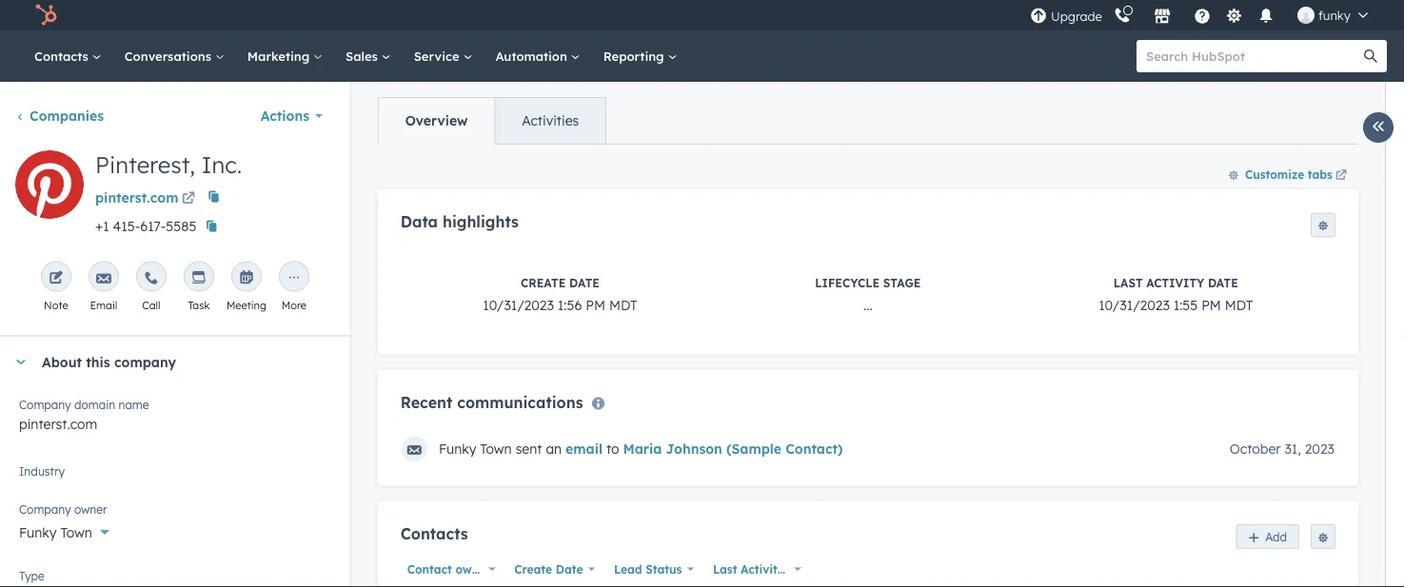 Task type: describe. For each thing, give the bounding box(es) containing it.
marketing
[[247, 48, 313, 64]]

search image
[[1364, 49, 1377, 63]]

data
[[401, 212, 438, 231]]

last for last activity date 10/31/2023 1:55 pm mdt
[[1114, 275, 1143, 290]]

actions
[[261, 108, 309, 124]]

about this company
[[42, 354, 176, 371]]

meeting
[[226, 298, 266, 312]]

617-
[[140, 218, 166, 234]]

automation
[[495, 48, 571, 64]]

marketing link
[[236, 30, 334, 82]]

data highlights
[[401, 212, 519, 231]]

marketplaces button
[[1142, 0, 1182, 30]]

conversations link
[[113, 30, 236, 82]]

create for create date
[[514, 562, 552, 577]]

recent communications
[[401, 393, 583, 412]]

0 vertical spatial pinterst.com
[[95, 189, 178, 206]]

reporting link
[[592, 30, 689, 82]]

overview button
[[379, 98, 494, 144]]

contact
[[407, 562, 452, 577]]

about
[[42, 354, 82, 371]]

communications
[[457, 393, 583, 412]]

sales
[[346, 48, 381, 64]]

pinterest,
[[95, 150, 195, 179]]

task
[[188, 298, 210, 312]]

service
[[414, 48, 463, 64]]

customize
[[1245, 167, 1304, 181]]

note
[[44, 298, 68, 312]]

funky button
[[1286, 0, 1379, 30]]

contact)
[[785, 441, 843, 457]]

recent
[[401, 393, 452, 412]]

last activity date button
[[706, 557, 815, 582]]

Search HubSpot search field
[[1137, 40, 1370, 72]]

automation link
[[484, 30, 592, 82]]

email
[[565, 441, 603, 457]]

pm inside 'last activity date 10/31/2023 1:55 pm mdt'
[[1201, 296, 1221, 313]]

help image
[[1194, 9, 1211, 26]]

0 vertical spatial contacts
[[34, 48, 92, 64]]

hubspot image
[[34, 4, 57, 27]]

overview
[[405, 112, 468, 129]]

contacts link
[[23, 30, 113, 82]]

more
[[282, 298, 306, 312]]

actions button
[[248, 97, 335, 135]]

(sample
[[726, 441, 781, 457]]

maria johnson (sample contact) link
[[623, 441, 843, 457]]

5585
[[166, 218, 196, 234]]

call image
[[144, 271, 159, 286]]

pinterest, inc.
[[95, 150, 242, 179]]

company owner
[[19, 503, 107, 517]]

about this company button
[[0, 336, 331, 388]]

notifications button
[[1250, 0, 1282, 30]]

lead
[[614, 562, 642, 577]]

help button
[[1186, 0, 1218, 30]]

activities button
[[494, 98, 606, 144]]

...
[[863, 296, 873, 313]]

town for funky town
[[60, 524, 92, 541]]

customize tabs
[[1245, 167, 1333, 181]]

31,
[[1285, 441, 1301, 457]]

reporting
[[603, 48, 668, 64]]

settings link
[[1222, 5, 1246, 25]]

add
[[1265, 530, 1287, 544]]

hubspot link
[[23, 4, 71, 27]]

town for funky town sent an email to maria johnson (sample contact)
[[480, 441, 512, 457]]

email image
[[96, 271, 111, 286]]

activities
[[522, 112, 579, 129]]

owner for contact owner
[[455, 562, 491, 577]]

create for create date 10/31/2023 1:56 pm mdt
[[521, 275, 566, 290]]

mdt inside create date 10/31/2023 1:56 pm mdt
[[609, 296, 637, 313]]

date inside 'last activity date 10/31/2023 1:55 pm mdt'
[[1208, 275, 1238, 290]]

sales link
[[334, 30, 402, 82]]

+1
[[95, 218, 109, 234]]

10/31/2023 inside create date 10/31/2023 1:56 pm mdt
[[483, 296, 554, 313]]

create date 10/31/2023 1:56 pm mdt
[[483, 275, 637, 313]]

funky for funky town
[[19, 524, 57, 541]]

conversations
[[124, 48, 215, 64]]

company domain name pinterst.com
[[19, 398, 149, 432]]

email link
[[565, 441, 603, 457]]

activity for last activity date
[[741, 562, 784, 577]]



Task type: vqa. For each thing, say whether or not it's contained in the screenshot.
Assigned to
no



Task type: locate. For each thing, give the bounding box(es) containing it.
name
[[119, 398, 149, 412]]

funky
[[439, 441, 476, 457], [19, 524, 57, 541]]

meeting image
[[239, 271, 254, 286]]

1:55
[[1173, 296, 1198, 313]]

town left sent
[[480, 441, 512, 457]]

settings image
[[1225, 8, 1243, 25]]

mdt inside 'last activity date 10/31/2023 1:55 pm mdt'
[[1225, 296, 1253, 313]]

pinterst.com up +1 415-617-5585
[[95, 189, 178, 206]]

mdt
[[609, 296, 637, 313], [1225, 296, 1253, 313]]

contact owner
[[407, 562, 491, 577]]

funky town button
[[19, 514, 331, 545]]

maria
[[623, 441, 662, 457]]

1:56
[[558, 296, 582, 313]]

funky down the company owner
[[19, 524, 57, 541]]

add button
[[1236, 524, 1299, 549]]

type
[[19, 569, 44, 584]]

0 horizontal spatial town
[[60, 524, 92, 541]]

1 10/31/2023 from the left
[[483, 296, 554, 313]]

company
[[114, 354, 176, 371]]

1 horizontal spatial town
[[480, 441, 512, 457]]

1 horizontal spatial mdt
[[1225, 296, 1253, 313]]

owner up "funky town" on the bottom
[[74, 503, 107, 517]]

activity
[[1146, 275, 1204, 290], [741, 562, 784, 577]]

tabs
[[1308, 167, 1333, 181]]

companies
[[30, 108, 104, 124]]

note image
[[48, 271, 64, 286]]

2 company from the top
[[19, 503, 71, 517]]

10/31/2023 inside 'last activity date 10/31/2023 1:55 pm mdt'
[[1099, 296, 1170, 313]]

funky town sent an email to maria johnson (sample contact)
[[439, 441, 843, 457]]

contacts
[[34, 48, 92, 64], [401, 524, 468, 543]]

owner inside popup button
[[455, 562, 491, 577]]

domain
[[74, 398, 115, 412]]

notifications image
[[1257, 9, 1274, 26]]

1 mdt from the left
[[609, 296, 637, 313]]

10/31/2023 left 1:55
[[1099, 296, 1170, 313]]

funky
[[1318, 7, 1351, 23]]

sent
[[516, 441, 542, 457]]

1 vertical spatial last
[[713, 562, 737, 577]]

1 vertical spatial contacts
[[401, 524, 468, 543]]

1 horizontal spatial 10/31/2023
[[1099, 296, 1170, 313]]

company for company domain name pinterst.com
[[19, 398, 71, 412]]

october 31, 2023
[[1230, 441, 1335, 457]]

1 horizontal spatial last
[[1114, 275, 1143, 290]]

contact owner button
[[401, 557, 500, 582]]

date inside popup button
[[788, 562, 815, 577]]

this
[[86, 354, 110, 371]]

upgrade image
[[1030, 8, 1047, 25]]

contacts up contact
[[401, 524, 468, 543]]

date
[[569, 275, 600, 290], [1208, 275, 1238, 290], [556, 562, 583, 577], [788, 562, 815, 577]]

funky for funky town sent an email to maria johnson (sample contact)
[[439, 441, 476, 457]]

0 vertical spatial owner
[[74, 503, 107, 517]]

october
[[1230, 441, 1281, 457]]

pm inside create date 10/31/2023 1:56 pm mdt
[[586, 296, 605, 313]]

funky town image
[[1297, 7, 1314, 24]]

1 company from the top
[[19, 398, 71, 412]]

0 horizontal spatial last
[[713, 562, 737, 577]]

create date button
[[508, 557, 600, 582]]

companies link
[[15, 108, 104, 124]]

pinterst.com inside company domain name pinterst.com
[[19, 416, 97, 432]]

town down the company owner
[[60, 524, 92, 541]]

1 vertical spatial pinterst.com
[[19, 416, 97, 432]]

pm right 1:55
[[1201, 296, 1221, 313]]

0 vertical spatial activity
[[1146, 275, 1204, 290]]

service link
[[402, 30, 484, 82]]

funky inside popup button
[[19, 524, 57, 541]]

pm
[[586, 296, 605, 313], [1201, 296, 1221, 313]]

johnson
[[666, 441, 722, 457]]

1 horizontal spatial owner
[[455, 562, 491, 577]]

activity inside last activity date popup button
[[741, 562, 784, 577]]

1 vertical spatial town
[[60, 524, 92, 541]]

last inside last activity date popup button
[[713, 562, 737, 577]]

lifecycle stage ...
[[815, 275, 921, 313]]

1 horizontal spatial pm
[[1201, 296, 1221, 313]]

company
[[19, 398, 71, 412], [19, 503, 71, 517]]

funky down the "recent"
[[439, 441, 476, 457]]

company for company owner
[[19, 503, 71, 517]]

1 vertical spatial activity
[[741, 562, 784, 577]]

lead status button
[[607, 557, 699, 582]]

call
[[142, 298, 160, 312]]

0 vertical spatial funky
[[439, 441, 476, 457]]

an
[[546, 441, 562, 457]]

1 horizontal spatial activity
[[1146, 275, 1204, 290]]

pinterst.com down domain
[[19, 416, 97, 432]]

mdt right 1:55
[[1225, 296, 1253, 313]]

marketplaces image
[[1154, 9, 1171, 26]]

415-
[[113, 218, 140, 234]]

0 vertical spatial last
[[1114, 275, 1143, 290]]

inc.
[[202, 150, 242, 179]]

create date
[[514, 562, 583, 577]]

0 vertical spatial create
[[521, 275, 566, 290]]

link opens in a new window image
[[182, 188, 195, 211]]

1 vertical spatial company
[[19, 503, 71, 517]]

calling icon image
[[1114, 7, 1131, 25]]

owner for company owner
[[74, 503, 107, 517]]

last for last activity date
[[713, 562, 737, 577]]

funky town
[[19, 524, 92, 541]]

company up "funky town" on the bottom
[[19, 503, 71, 517]]

0 vertical spatial company
[[19, 398, 71, 412]]

last inside 'last activity date 10/31/2023 1:55 pm mdt'
[[1114, 275, 1143, 290]]

0 horizontal spatial 10/31/2023
[[483, 296, 554, 313]]

create inside "popup button"
[[514, 562, 552, 577]]

0 horizontal spatial contacts
[[34, 48, 92, 64]]

1 horizontal spatial contacts
[[401, 524, 468, 543]]

2 10/31/2023 from the left
[[1099, 296, 1170, 313]]

1 horizontal spatial funky
[[439, 441, 476, 457]]

1 pm from the left
[[586, 296, 605, 313]]

town inside popup button
[[60, 524, 92, 541]]

create inside create date 10/31/2023 1:56 pm mdt
[[521, 275, 566, 290]]

company inside company domain name pinterst.com
[[19, 398, 71, 412]]

company down about
[[19, 398, 71, 412]]

upgrade
[[1051, 9, 1102, 24]]

pm right 1:56
[[586, 296, 605, 313]]

industry
[[19, 465, 65, 479]]

lead status
[[614, 562, 682, 577]]

create right contact owner popup button on the left bottom
[[514, 562, 552, 577]]

0 horizontal spatial pm
[[586, 296, 605, 313]]

0 horizontal spatial funky
[[19, 524, 57, 541]]

date inside create date 10/31/2023 1:56 pm mdt
[[569, 275, 600, 290]]

link opens in a new window image
[[182, 193, 195, 206]]

navigation
[[378, 97, 607, 145]]

0 horizontal spatial mdt
[[609, 296, 637, 313]]

last
[[1114, 275, 1143, 290], [713, 562, 737, 577]]

last activity date
[[713, 562, 815, 577]]

calling icon button
[[1106, 3, 1138, 28]]

1 vertical spatial owner
[[455, 562, 491, 577]]

activity for last activity date 10/31/2023 1:55 pm mdt
[[1146, 275, 1204, 290]]

task image
[[191, 271, 206, 286]]

owner right contact
[[455, 562, 491, 577]]

highlights
[[443, 212, 519, 231]]

owner
[[74, 503, 107, 517], [455, 562, 491, 577]]

mdt right 1:56
[[609, 296, 637, 313]]

caret image
[[15, 360, 27, 365]]

activity inside 'last activity date 10/31/2023 1:55 pm mdt'
[[1146, 275, 1204, 290]]

1 vertical spatial funky
[[19, 524, 57, 541]]

town
[[480, 441, 512, 457], [60, 524, 92, 541]]

10/31/2023
[[483, 296, 554, 313], [1099, 296, 1170, 313]]

customize tabs link
[[1219, 159, 1358, 189]]

10/31/2023 left 1:56
[[483, 296, 554, 313]]

0 horizontal spatial activity
[[741, 562, 784, 577]]

pinterst.com link
[[95, 183, 198, 211]]

lifecycle
[[815, 275, 880, 290]]

status
[[646, 562, 682, 577]]

search button
[[1355, 40, 1387, 72]]

contacts down hubspot link
[[34, 48, 92, 64]]

0 horizontal spatial owner
[[74, 503, 107, 517]]

stage
[[883, 275, 921, 290]]

create up 1:56
[[521, 275, 566, 290]]

2023
[[1305, 441, 1335, 457]]

1 vertical spatial create
[[514, 562, 552, 577]]

0 vertical spatial town
[[480, 441, 512, 457]]

date inside "popup button"
[[556, 562, 583, 577]]

2 pm from the left
[[1201, 296, 1221, 313]]

edit button
[[15, 150, 84, 226]]

menu containing funky
[[1028, 0, 1381, 30]]

more image
[[286, 271, 302, 286]]

+1 415-617-5585
[[95, 218, 196, 234]]

to
[[606, 441, 619, 457]]

last activity date 10/31/2023 1:55 pm mdt
[[1099, 275, 1253, 313]]

2 mdt from the left
[[1225, 296, 1253, 313]]

menu
[[1028, 0, 1381, 30]]

navigation containing overview
[[378, 97, 607, 145]]



